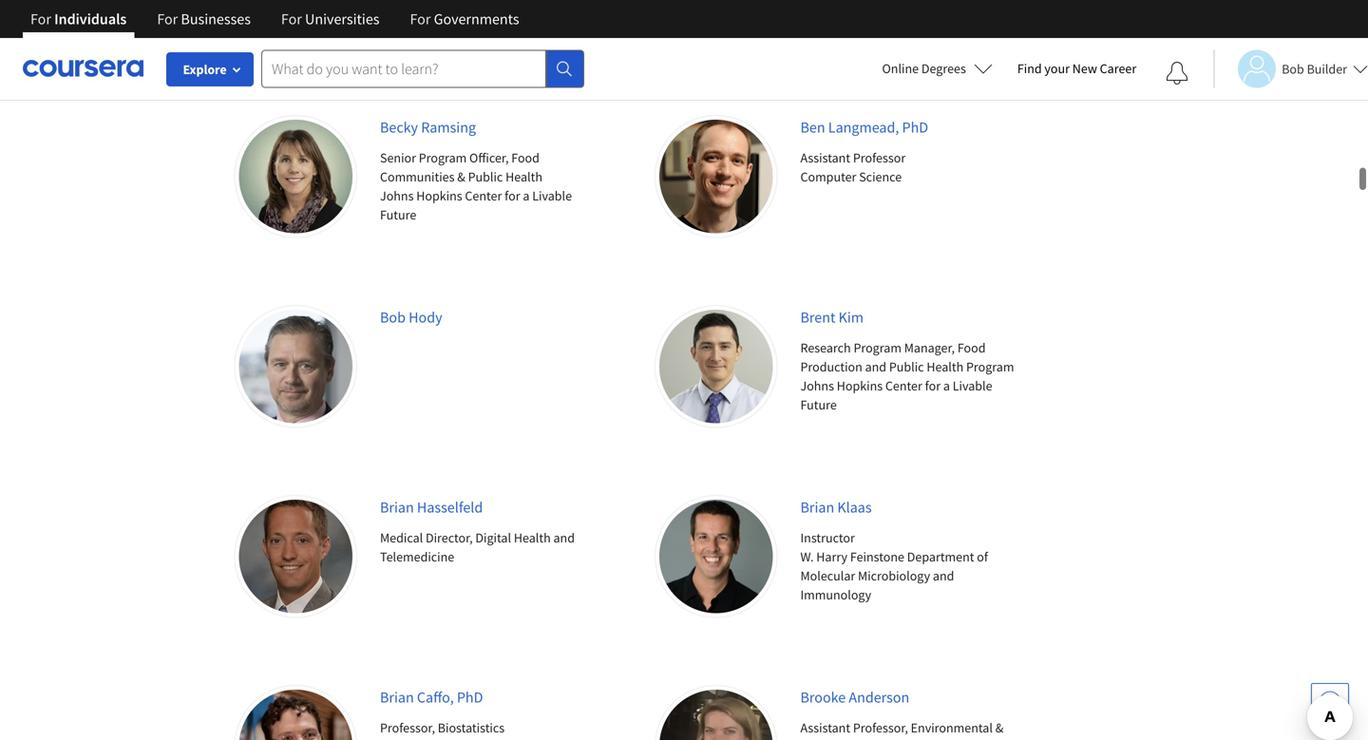Task type: vqa. For each thing, say whether or not it's contained in the screenshot.


Task type: locate. For each thing, give the bounding box(es) containing it.
0 horizontal spatial livable
[[532, 187, 572, 204]]

assistant inside assistant professor, environmental & radiological health sciences
[[800, 719, 850, 736]]

1 vertical spatial food
[[957, 339, 986, 356]]

brooke anderson link
[[800, 688, 910, 707]]

1 vertical spatial assistant
[[800, 719, 850, 736]]

0 vertical spatial johns
[[380, 187, 414, 204]]

food right officer,
[[511, 149, 540, 166]]

and down department
[[933, 567, 954, 584]]

johns down the production
[[800, 377, 834, 394]]

0 vertical spatial phd
[[902, 118, 928, 137]]

brian left caffo,
[[380, 688, 414, 707]]

0 horizontal spatial a
[[523, 187, 530, 204]]

public inside research program manager, food production and public health program johns hopkins center for a livable future
[[889, 358, 924, 375]]

molecular
[[800, 567, 855, 584]]

hopkins down the production
[[837, 377, 883, 394]]

public down 'manager,'
[[889, 358, 924, 375]]

0 horizontal spatial bob
[[380, 308, 406, 327]]

brian up instructor
[[800, 498, 834, 517]]

2 for from the left
[[157, 10, 178, 29]]

center inside senior program officer, food communities & public health johns hopkins center for a livable future
[[465, 187, 502, 204]]

livable inside research program manager, food production and public health program johns hopkins center for a livable future
[[953, 377, 992, 394]]

1 vertical spatial hopkins
[[837, 377, 883, 394]]

food for becky ramsing
[[511, 149, 540, 166]]

brooke
[[800, 688, 846, 707]]

research
[[800, 339, 851, 356]]

bob for bob builder
[[1282, 60, 1304, 77]]

hody
[[409, 308, 442, 327]]

w.
[[800, 548, 814, 565]]

1 horizontal spatial hopkins
[[837, 377, 883, 394]]

2 assistant from the top
[[800, 719, 850, 736]]

for
[[30, 10, 51, 29], [157, 10, 178, 29], [281, 10, 302, 29], [410, 10, 431, 29]]

health down anderson
[[872, 738, 909, 740]]

show notifications image
[[1166, 62, 1189, 85]]

online degrees
[[882, 60, 966, 77]]

0 vertical spatial assistant
[[800, 149, 850, 166]]

0 horizontal spatial for
[[505, 187, 520, 204]]

1 vertical spatial for
[[925, 377, 941, 394]]

livable
[[532, 187, 572, 204], [953, 377, 992, 394]]

1 horizontal spatial public
[[889, 358, 924, 375]]

johns inside senior program officer, food communities & public health johns hopkins center for a livable future
[[380, 187, 414, 204]]

0 horizontal spatial &
[[457, 168, 465, 185]]

brian for brian caffo, phd
[[380, 688, 414, 707]]

for left individuals
[[30, 10, 51, 29]]

1 vertical spatial center
[[885, 377, 922, 394]]

for left businesses
[[157, 10, 178, 29]]

brian klaas link
[[800, 498, 872, 517]]

public for kim
[[889, 358, 924, 375]]

health
[[506, 168, 542, 185], [927, 358, 964, 375], [514, 529, 551, 546], [872, 738, 909, 740]]

1 horizontal spatial and
[[865, 358, 886, 375]]

1 vertical spatial johns
[[800, 377, 834, 394]]

and
[[865, 358, 886, 375], [553, 529, 575, 546], [933, 567, 954, 584]]

2 horizontal spatial and
[[933, 567, 954, 584]]

anderson
[[849, 688, 910, 707]]

& inside senior program officer, food communities & public health johns hopkins center for a livable future
[[457, 168, 465, 185]]

1 horizontal spatial center
[[885, 377, 922, 394]]

professor, down brian caffo, phd 'link'
[[380, 719, 435, 736]]

0 vertical spatial for
[[505, 187, 520, 204]]

brian caffo, phd
[[380, 688, 483, 707]]

bob
[[1282, 60, 1304, 77], [380, 308, 406, 327]]

a
[[523, 187, 530, 204], [943, 377, 950, 394]]

livable inside senior program officer, food communities & public health johns hopkins center for a livable future
[[532, 187, 572, 204]]

instructor
[[800, 529, 855, 546]]

johns
[[380, 187, 414, 204], [800, 377, 834, 394]]

assistant inside assistant professor computer science
[[800, 149, 850, 166]]

phd up professor
[[902, 118, 928, 137]]

harry
[[816, 548, 848, 565]]

food inside research program manager, food production and public health program johns hopkins center for a livable future
[[957, 339, 986, 356]]

1 horizontal spatial a
[[943, 377, 950, 394]]

hasselfeld
[[417, 498, 483, 517]]

1 vertical spatial &
[[995, 719, 1004, 736]]

assistant
[[800, 149, 850, 166], [800, 719, 850, 736]]

1 vertical spatial future
[[800, 396, 837, 413]]

1 vertical spatial and
[[553, 529, 575, 546]]

food right 'manager,'
[[957, 339, 986, 356]]

& right environmental
[[995, 719, 1004, 736]]

phd for ben langmead, phd
[[902, 118, 928, 137]]

for for businesses
[[157, 10, 178, 29]]

health down 'manager,'
[[927, 358, 964, 375]]

bob left hody
[[380, 308, 406, 327]]

0 horizontal spatial hopkins
[[416, 187, 462, 204]]

1 vertical spatial program
[[854, 339, 902, 356]]

0 horizontal spatial phd
[[457, 688, 483, 707]]

and inside research program manager, food production and public health program johns hopkins center for a livable future
[[865, 358, 886, 375]]

4 for from the left
[[410, 10, 431, 29]]

professor,
[[380, 719, 435, 736], [853, 719, 908, 736]]

health down officer,
[[506, 168, 542, 185]]

hopkins
[[416, 187, 462, 204], [837, 377, 883, 394]]

1 vertical spatial a
[[943, 377, 950, 394]]

brian
[[380, 498, 414, 517], [800, 498, 834, 517], [380, 688, 414, 707]]

1 vertical spatial bob
[[380, 308, 406, 327]]

0 horizontal spatial johns
[[380, 187, 414, 204]]

for up what do you want to learn? text box on the left
[[410, 10, 431, 29]]

0 horizontal spatial professor,
[[380, 719, 435, 736]]

3 for from the left
[[281, 10, 302, 29]]

assistant for assistant professor computer science
[[800, 149, 850, 166]]

future down the production
[[800, 396, 837, 413]]

future inside senior program officer, food communities & public health johns hopkins center for a livable future
[[380, 206, 416, 223]]

0 vertical spatial future
[[380, 206, 416, 223]]

for universities
[[281, 10, 380, 29]]

0 horizontal spatial public
[[468, 168, 503, 185]]

0 vertical spatial livable
[[532, 187, 572, 204]]

1 vertical spatial phd
[[457, 688, 483, 707]]

brian klaas image
[[656, 496, 777, 617]]

0 vertical spatial program
[[419, 149, 467, 166]]

and inside instructor w. harry feinstone department of molecular microbiology and immunology
[[933, 567, 954, 584]]

2 professor, from the left
[[853, 719, 908, 736]]

0 horizontal spatial center
[[465, 187, 502, 204]]

1 horizontal spatial program
[[854, 339, 902, 356]]

for
[[505, 187, 520, 204], [925, 377, 941, 394]]

1 horizontal spatial bob
[[1282, 60, 1304, 77]]

find your new career
[[1017, 60, 1136, 77]]

caffo,
[[417, 688, 454, 707]]

assistant up computer
[[800, 149, 850, 166]]

future inside research program manager, food production and public health program johns hopkins center for a livable future
[[800, 396, 837, 413]]

food inside senior program officer, food communities & public health johns hopkins center for a livable future
[[511, 149, 540, 166]]

brian hasselfeld image
[[235, 496, 356, 617]]

manager,
[[904, 339, 955, 356]]

hopkins down communities
[[416, 187, 462, 204]]

program inside senior program officer, food communities & public health johns hopkins center for a livable future
[[419, 149, 467, 166]]

ben langmead, phd link
[[800, 118, 928, 137]]

None search field
[[261, 50, 584, 88]]

for businesses
[[157, 10, 251, 29]]

program for ramsing
[[419, 149, 467, 166]]

0 horizontal spatial and
[[553, 529, 575, 546]]

0 vertical spatial &
[[457, 168, 465, 185]]

help center image
[[1319, 691, 1342, 714]]

0 vertical spatial a
[[523, 187, 530, 204]]

career
[[1100, 60, 1136, 77]]

1 horizontal spatial future
[[800, 396, 837, 413]]

& right communities
[[457, 168, 465, 185]]

bob builder
[[1282, 60, 1347, 77]]

&
[[457, 168, 465, 185], [995, 719, 1004, 736]]

0 horizontal spatial program
[[419, 149, 467, 166]]

1 for from the left
[[30, 10, 51, 29]]

2 horizontal spatial program
[[966, 358, 1014, 375]]

phd up biostatistics on the bottom
[[457, 688, 483, 707]]

program
[[419, 149, 467, 166], [854, 339, 902, 356], [966, 358, 1014, 375]]

0 vertical spatial public
[[468, 168, 503, 185]]

center inside research program manager, food production and public health program johns hopkins center for a livable future
[[885, 377, 922, 394]]

becky ramsing link
[[380, 118, 476, 137]]

1 horizontal spatial &
[[995, 719, 1004, 736]]

degrees
[[921, 60, 966, 77]]

bob hody image
[[235, 306, 356, 427]]

center down officer,
[[465, 187, 502, 204]]

for down officer,
[[505, 187, 520, 204]]

health right digital
[[514, 529, 551, 546]]

and inside medical director, digital health and telemedicine
[[553, 529, 575, 546]]

research program manager, food production and public health program johns hopkins center for a livable future
[[800, 339, 1014, 413]]

bob left builder at the top
[[1282, 60, 1304, 77]]

0 horizontal spatial food
[[511, 149, 540, 166]]

0 vertical spatial food
[[511, 149, 540, 166]]

future
[[380, 206, 416, 223], [800, 396, 837, 413]]

professor, biostatistics
[[380, 719, 505, 736]]

brooke anderson
[[800, 688, 910, 707]]

public down officer,
[[468, 168, 503, 185]]

1 horizontal spatial johns
[[800, 377, 834, 394]]

bob inside bob builder popup button
[[1282, 60, 1304, 77]]

1 assistant from the top
[[800, 149, 850, 166]]

1 vertical spatial public
[[889, 358, 924, 375]]

for governments
[[410, 10, 519, 29]]

and right digital
[[553, 529, 575, 546]]

1 horizontal spatial phd
[[902, 118, 928, 137]]

1 vertical spatial livable
[[953, 377, 992, 394]]

& inside assistant professor, environmental & radiological health sciences
[[995, 719, 1004, 736]]

1 horizontal spatial professor,
[[853, 719, 908, 736]]

brian up medical
[[380, 498, 414, 517]]

explore button
[[166, 52, 254, 86]]

1 horizontal spatial for
[[925, 377, 941, 394]]

public inside senior program officer, food communities & public health johns hopkins center for a livable future
[[468, 168, 503, 185]]

public
[[468, 168, 503, 185], [889, 358, 924, 375]]

johns down communities
[[380, 187, 414, 204]]

2 vertical spatial and
[[933, 567, 954, 584]]

of
[[977, 548, 988, 565]]

for down 'manager,'
[[925, 377, 941, 394]]

1 horizontal spatial food
[[957, 339, 986, 356]]

professor, down anderson
[[853, 719, 908, 736]]

brian caffo, phd link
[[380, 688, 483, 707]]

0 horizontal spatial future
[[380, 206, 416, 223]]

bob hody
[[380, 308, 442, 327]]

for left universities
[[281, 10, 302, 29]]

0 vertical spatial and
[[865, 358, 886, 375]]

phd
[[902, 118, 928, 137], [457, 688, 483, 707]]

center down 'manager,'
[[885, 377, 922, 394]]

1 horizontal spatial livable
[[953, 377, 992, 394]]

0 vertical spatial center
[[465, 187, 502, 204]]

assistant up radiological
[[800, 719, 850, 736]]

explore
[[183, 61, 227, 78]]

future down communities
[[380, 206, 416, 223]]

digital
[[475, 529, 511, 546]]

senior
[[380, 149, 416, 166]]

0 vertical spatial hopkins
[[416, 187, 462, 204]]

department
[[907, 548, 974, 565]]

0 vertical spatial bob
[[1282, 60, 1304, 77]]

and right the production
[[865, 358, 886, 375]]

food
[[511, 149, 540, 166], [957, 339, 986, 356]]



Task type: describe. For each thing, give the bounding box(es) containing it.
health inside senior program officer, food communities & public health johns hopkins center for a livable future
[[506, 168, 542, 185]]

banner navigation
[[15, 0, 535, 38]]

coursera image
[[23, 53, 143, 84]]

brian klaas
[[800, 498, 872, 517]]

online
[[882, 60, 919, 77]]

brent kim image
[[656, 306, 777, 427]]

businesses
[[181, 10, 251, 29]]

telemedicine
[[380, 548, 454, 565]]

brent
[[800, 308, 835, 327]]

health inside assistant professor, environmental & radiological health sciences
[[872, 738, 909, 740]]

brian for brian klaas
[[800, 498, 834, 517]]

senior program officer, food communities & public health johns hopkins center for a livable future
[[380, 149, 572, 223]]

a inside senior program officer, food communities & public health johns hopkins center for a livable future
[[523, 187, 530, 204]]

bob hody link
[[380, 308, 442, 327]]

hopkins inside senior program officer, food communities & public health johns hopkins center for a livable future
[[416, 187, 462, 204]]

becky
[[380, 118, 418, 137]]

2 vertical spatial program
[[966, 358, 1014, 375]]

brian hasselfeld link
[[380, 498, 483, 517]]

brian for brian hasselfeld
[[380, 498, 414, 517]]

assistant for assistant professor, environmental & radiological health sciences
[[800, 719, 850, 736]]

for inside senior program officer, food communities & public health johns hopkins center for a livable future
[[505, 187, 520, 204]]

johns inside research program manager, food production and public health program johns hopkins center for a livable future
[[800, 377, 834, 394]]

assistant professor, environmental & radiological health sciences
[[800, 719, 1004, 740]]

universities
[[305, 10, 380, 29]]

brent kim
[[800, 308, 864, 327]]

1 professor, from the left
[[380, 719, 435, 736]]

computer
[[800, 168, 856, 185]]

online degrees button
[[867, 48, 1008, 89]]

ben
[[800, 118, 825, 137]]

medical director, digital health and telemedicine
[[380, 529, 575, 565]]

builder
[[1307, 60, 1347, 77]]

professor
[[853, 149, 906, 166]]

food for brent kim
[[957, 339, 986, 356]]

for for individuals
[[30, 10, 51, 29]]

becky ramsing image
[[235, 116, 356, 237]]

phd for brian caffo, phd
[[457, 688, 483, 707]]

brian hasselfeld
[[380, 498, 483, 517]]

microbiology
[[858, 567, 930, 584]]

radiological
[[800, 738, 869, 740]]

for individuals
[[30, 10, 127, 29]]

brent kim link
[[800, 308, 864, 327]]

your
[[1045, 60, 1070, 77]]

ben langmead, phd image
[[656, 116, 777, 237]]

ben langmead, phd
[[800, 118, 928, 137]]

a inside research program manager, food production and public health program johns hopkins center for a livable future
[[943, 377, 950, 394]]

environmental
[[911, 719, 993, 736]]

public for ramsing
[[468, 168, 503, 185]]

for for governments
[[410, 10, 431, 29]]

for for universities
[[281, 10, 302, 29]]

production
[[800, 358, 862, 375]]

governments
[[434, 10, 519, 29]]

langmead,
[[828, 118, 899, 137]]

find your new career link
[[1008, 57, 1146, 81]]

immunology
[[800, 586, 871, 603]]

bob builder button
[[1213, 50, 1368, 88]]

medical
[[380, 529, 423, 546]]

biostatistics
[[438, 719, 505, 736]]

bob for bob hody
[[380, 308, 406, 327]]

becky ramsing
[[380, 118, 476, 137]]

director,
[[426, 529, 473, 546]]

officer,
[[469, 149, 509, 166]]

feinstone
[[850, 548, 904, 565]]

hopkins inside research program manager, food production and public health program johns hopkins center for a livable future
[[837, 377, 883, 394]]

ramsing
[[421, 118, 476, 137]]

for inside research program manager, food production and public health program johns hopkins center for a livable future
[[925, 377, 941, 394]]

instructor w. harry feinstone department of molecular microbiology and immunology
[[800, 529, 988, 603]]

health inside medical director, digital health and telemedicine
[[514, 529, 551, 546]]

program for kim
[[854, 339, 902, 356]]

health inside research program manager, food production and public health program johns hopkins center for a livable future
[[927, 358, 964, 375]]

communities
[[380, 168, 455, 185]]

individuals
[[54, 10, 127, 29]]

professor, inside assistant professor, environmental & radiological health sciences
[[853, 719, 908, 736]]

assistant professor computer science
[[800, 149, 906, 185]]

kim
[[839, 308, 864, 327]]

science
[[859, 168, 902, 185]]

What do you want to learn? text field
[[261, 50, 546, 88]]

sciences
[[911, 738, 960, 740]]

klaas
[[837, 498, 872, 517]]

find
[[1017, 60, 1042, 77]]

new
[[1072, 60, 1097, 77]]



